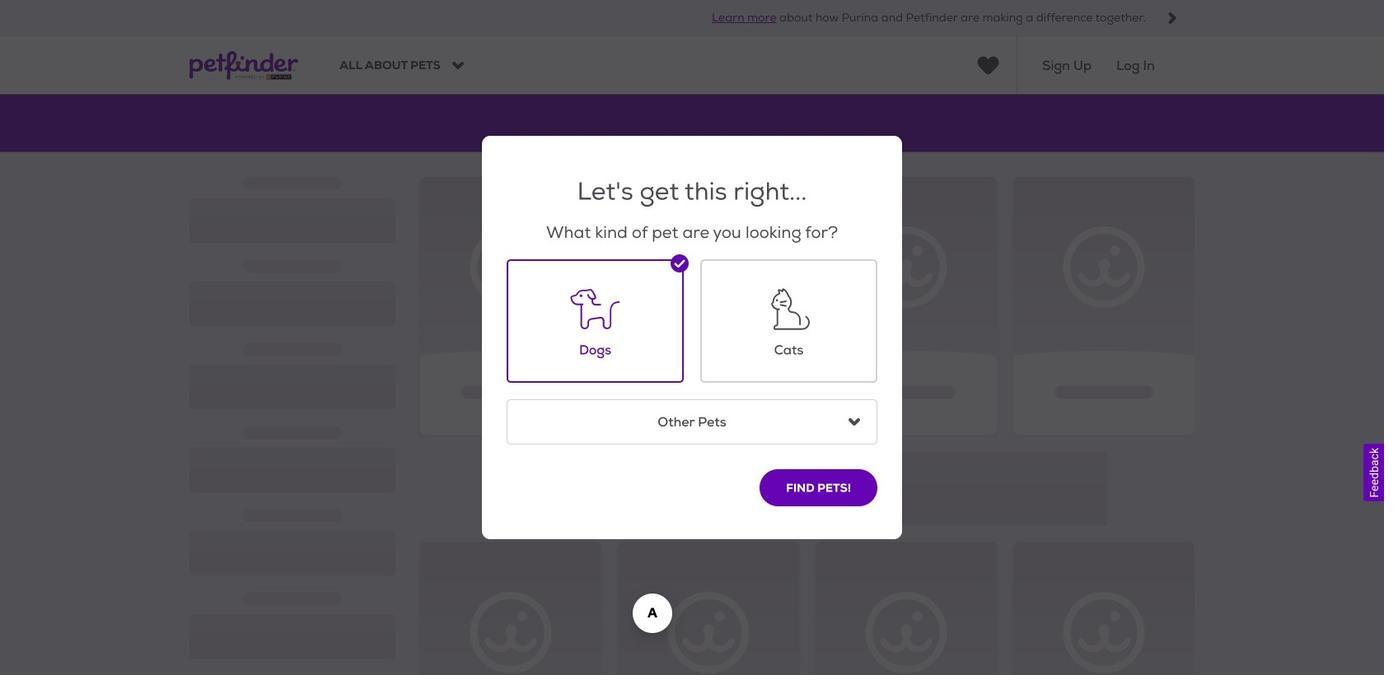 Task type: locate. For each thing, give the bounding box(es) containing it.
petfinder home image
[[189, 37, 298, 94]]

main content
[[0, 94, 1384, 676]]

dialog
[[0, 0, 1384, 676]]

option group
[[490, 243, 877, 445]]



Task type: vqa. For each thing, say whether or not it's contained in the screenshot.
MAIN CONTENT
yes



